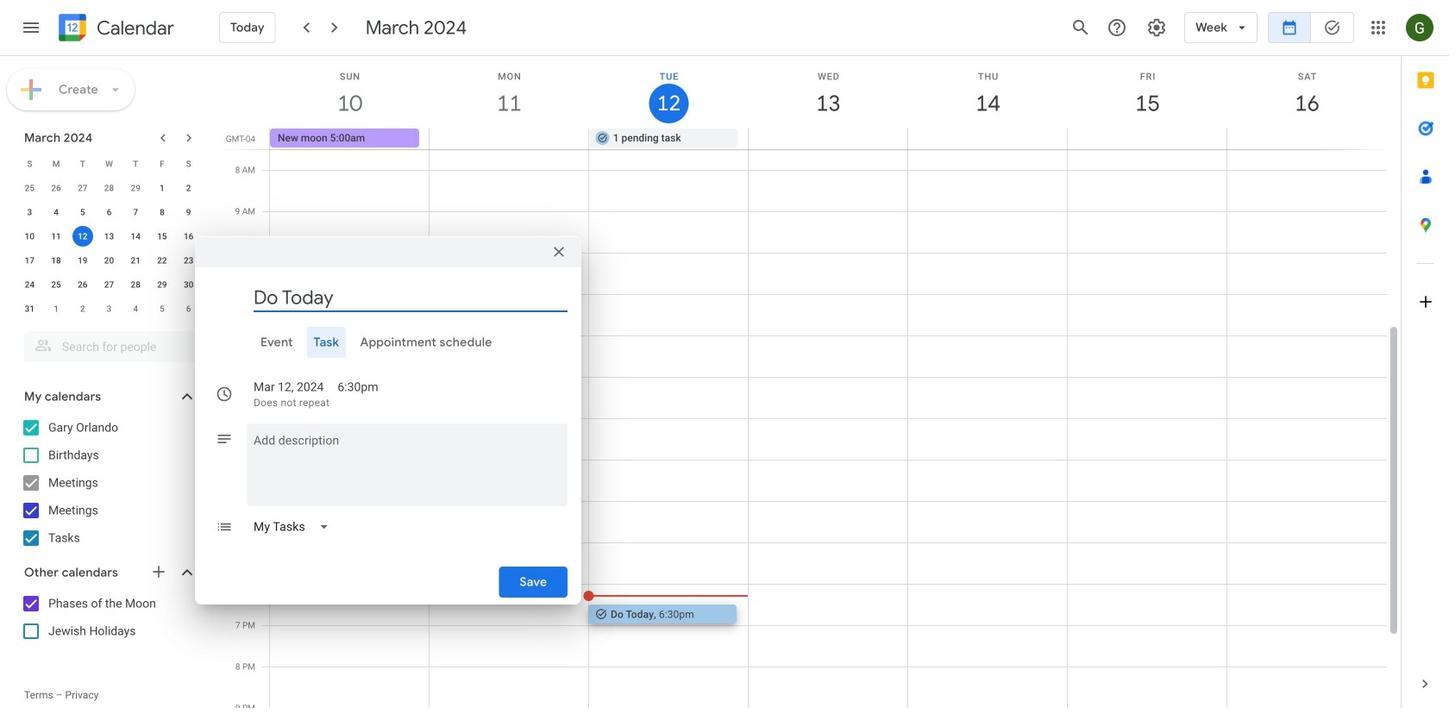Task type: describe. For each thing, give the bounding box(es) containing it.
11 element
[[46, 226, 66, 247]]

18 element
[[46, 250, 66, 271]]

10 element
[[19, 226, 40, 247]]

14 element
[[125, 226, 146, 247]]

21 element
[[125, 250, 146, 271]]

february 27 element
[[72, 178, 93, 198]]

29 element
[[152, 274, 172, 295]]

february 28 element
[[99, 178, 119, 198]]

8 element
[[152, 202, 172, 223]]

22 element
[[152, 250, 172, 271]]

february 25 element
[[19, 178, 40, 198]]

april 3 element
[[99, 299, 119, 319]]

0 horizontal spatial tab list
[[209, 327, 568, 358]]

february 29 element
[[125, 178, 146, 198]]

31 element
[[19, 299, 40, 319]]

30 element
[[178, 274, 199, 295]]

9 element
[[178, 202, 199, 223]]

5 element
[[72, 202, 93, 223]]

6 element
[[99, 202, 119, 223]]

26 element
[[72, 274, 93, 295]]

28 element
[[125, 274, 146, 295]]

april 1 element
[[46, 299, 66, 319]]

7 element
[[125, 202, 146, 223]]

24 element
[[19, 274, 40, 295]]

12, today element
[[72, 226, 93, 247]]

17 element
[[19, 250, 40, 271]]

3 element
[[19, 202, 40, 223]]

13 element
[[99, 226, 119, 247]]

19 element
[[72, 250, 93, 271]]

main drawer image
[[21, 17, 41, 38]]

march 2024 grid
[[16, 152, 202, 321]]

add other calendars image
[[150, 563, 167, 581]]



Task type: locate. For each thing, give the bounding box(es) containing it.
1 element
[[152, 178, 172, 198]]

1 horizontal spatial tab list
[[1402, 56, 1450, 660]]

grid
[[221, 56, 1401, 708]]

row group
[[16, 176, 202, 321]]

Add description text field
[[247, 431, 568, 493]]

april 2 element
[[72, 299, 93, 319]]

heading
[[93, 18, 174, 38]]

None field
[[247, 512, 343, 543]]

None search field
[[0, 324, 214, 362]]

16 element
[[178, 226, 199, 247]]

tab list
[[1402, 56, 1450, 660], [209, 327, 568, 358]]

calendar element
[[55, 10, 174, 48]]

april 4 element
[[125, 299, 146, 319]]

2 element
[[178, 178, 199, 198]]

4 element
[[46, 202, 66, 223]]

my calendars list
[[3, 414, 214, 552]]

cell
[[430, 129, 589, 149], [749, 129, 908, 149], [908, 129, 1068, 149], [1068, 129, 1227, 149], [1227, 129, 1387, 149], [69, 224, 96, 249]]

february 26 element
[[46, 178, 66, 198]]

other calendars list
[[3, 590, 214, 645]]

15 element
[[152, 226, 172, 247]]

23 element
[[178, 250, 199, 271]]

Search for people text field
[[35, 331, 186, 362]]

april 5 element
[[152, 299, 172, 319]]

april 6 element
[[178, 299, 199, 319]]

cell inside march 2024 grid
[[69, 224, 96, 249]]

20 element
[[99, 250, 119, 271]]

25 element
[[46, 274, 66, 295]]

row
[[262, 129, 1401, 149], [16, 152, 202, 176], [16, 176, 202, 200], [16, 200, 202, 224], [16, 224, 202, 249], [16, 249, 202, 273], [16, 273, 202, 297], [16, 297, 202, 321]]

Add title text field
[[254, 285, 568, 311]]

settings menu image
[[1147, 17, 1168, 38]]

27 element
[[99, 274, 119, 295]]

heading inside calendar element
[[93, 18, 174, 38]]



Task type: vqa. For each thing, say whether or not it's contained in the screenshot.
3 PM
no



